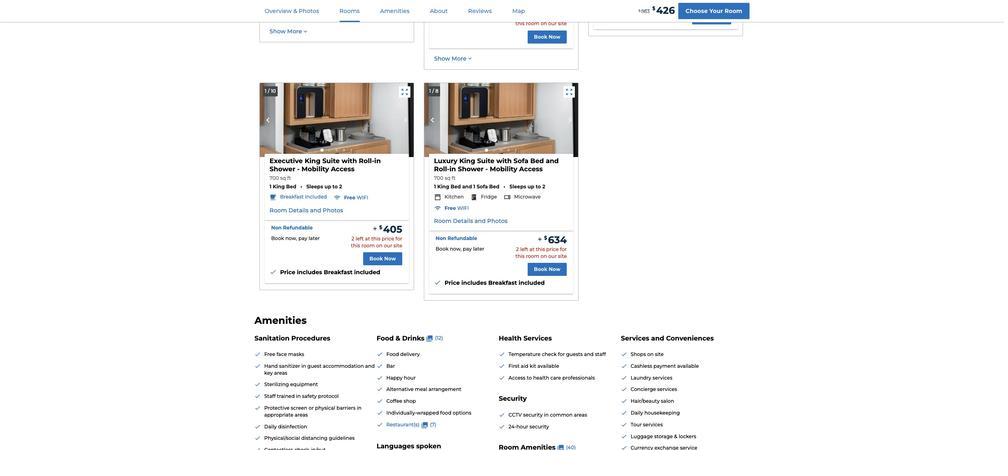 Task type: vqa. For each thing, say whether or not it's contained in the screenshot.
Optional text field
no



Task type: describe. For each thing, give the bounding box(es) containing it.
king up kitchen
[[437, 184, 449, 190]]

ft inside executive king suite with roll-in shower - mobility access 700 sq ft 1 king bed   •   sleeps up to 2
[[287, 175, 291, 181]]

services for laundry services
[[653, 375, 672, 381]]

up inside luxury king suite with sofa bed and roll-in shower - mobility access 700 sq ft 1 king bed and 1 sofa bed   •   sleeps up to 2
[[528, 184, 534, 190]]

services and conveniences
[[621, 335, 714, 342]]

equipment
[[290, 382, 318, 388]]

pay for 405
[[298, 235, 307, 242]]

image #1 image for 405
[[260, 83, 414, 157]]

2 available from the left
[[677, 363, 699, 369]]

overview & photos button
[[255, 0, 329, 22]]

room details and photos for 405
[[270, 207, 343, 214]]

staff
[[595, 351, 606, 358]]

hand
[[264, 363, 278, 369]]

room for 405
[[270, 207, 287, 214]]

reviews button
[[458, 0, 502, 22]]

first
[[509, 363, 520, 369]]

cashless payment available
[[631, 363, 699, 369]]

appropriate
[[264, 412, 293, 418]]

face
[[277, 351, 287, 358]]

0 vertical spatial free wifi
[[344, 195, 368, 201]]

luxury king suite with sofa bed and roll-in shower - mobility access 700 sq ft 1 king bed and 1 sofa bed   •   sleeps up to 2
[[434, 157, 559, 190]]

individually-
[[386, 410, 417, 416]]

coffee shop
[[386, 398, 416, 404]]

$ for 563
[[638, 9, 640, 13]]

alternative
[[386, 387, 414, 393]]

choose your room button
[[678, 3, 750, 19]]

1 horizontal spatial to
[[527, 375, 532, 381]]

sq inside executive king suite with roll-in shower - mobility access 700 sq ft 1 king bed   •   sleeps up to 2
[[280, 175, 286, 181]]

sanitizer
[[279, 363, 300, 369]]

breakfast for 634
[[488, 280, 517, 287]]

& for overview
[[293, 7, 297, 15]]

(12)
[[435, 335, 443, 341]]

staff
[[264, 393, 276, 400]]

includes for 634
[[461, 280, 487, 287]]

more for book
[[287, 28, 302, 35]]

price up your
[[711, 0, 723, 0]]

cctv
[[509, 412, 522, 418]]

included
[[305, 194, 327, 200]]

1 vertical spatial free
[[445, 205, 456, 212]]

protective screen or physical barriers in appropriate areas
[[264, 405, 362, 418]]

storage
[[654, 433, 673, 440]]

in inside executive king suite with roll-in shower - mobility access 700 sq ft 1 king bed   •   sleeps up to 2
[[374, 157, 381, 165]]

lockers
[[679, 433, 696, 440]]

1 vertical spatial 1 left at this price for this room on our site
[[515, 13, 567, 26]]

temperature check for guests and staff
[[509, 351, 606, 358]]

ft inside luxury king suite with sofa bed and roll-in shower - mobility access 700 sq ft 1 king bed and 1 sofa bed   •   sleeps up to 2
[[452, 175, 456, 181]]

masks
[[288, 351, 304, 358]]

with for 405
[[342, 157, 357, 165]]

photo carousel region for 405
[[260, 83, 414, 157]]

housekeeping
[[644, 410, 680, 416]]

conveniences
[[666, 335, 714, 342]]

price includes breakfast included for 634
[[445, 280, 545, 287]]

hand sanitizer in guest accommodation and key areas
[[264, 363, 375, 376]]

show for book
[[270, 28, 286, 35]]

2 left at this price for this room on our site for 634
[[515, 246, 567, 259]]

go to image #3 image for 634
[[500, 149, 502, 151]]

24-
[[509, 424, 516, 430]]

2 horizontal spatial areas
[[574, 412, 587, 418]]

included for 634
[[519, 280, 545, 287]]

2 horizontal spatial &
[[674, 433, 677, 440]]

2 inside executive king suite with roll-in shower - mobility access 700 sq ft 1 king bed   •   sleeps up to 2
[[339, 184, 342, 190]]

payment
[[653, 363, 676, 369]]

show for fully
[[434, 55, 450, 62]]

health
[[499, 335, 522, 342]]

1 vertical spatial security
[[530, 424, 549, 430]]

suite for 634
[[477, 157, 495, 165]]

shower inside executive king suite with roll-in shower - mobility access 700 sq ft 1 king bed   •   sleeps up to 2
[[270, 165, 295, 173]]

non refundable button for 405
[[271, 225, 313, 232]]

accommodation
[[323, 363, 364, 369]]

and inside 'hand sanitizer in guest accommodation and key areas'
[[365, 363, 375, 369]]

kit
[[530, 363, 536, 369]]

luggage storage & lockers
[[631, 433, 696, 440]]

$ 405
[[379, 223, 402, 235]]

1 vertical spatial amenities
[[254, 315, 307, 327]]

10
[[271, 88, 276, 94]]

1 / 10
[[265, 88, 276, 94]]

0 horizontal spatial wifi
[[357, 195, 368, 201]]

0 vertical spatial sofa
[[514, 157, 528, 165]]

shop
[[404, 398, 416, 404]]

food delivery
[[386, 351, 420, 358]]

non refundable for 634
[[436, 235, 477, 241]]

daily for sanitation
[[264, 424, 277, 430]]

go to image #5 image for 634
[[515, 149, 517, 151]]

common
[[550, 412, 573, 418]]

access inside executive king suite with roll-in shower - mobility access 700 sq ft 1 king bed   •   sleeps up to 2
[[331, 165, 355, 173]]

2 services from the left
[[621, 335, 649, 342]]

details for 634
[[453, 218, 473, 225]]

health
[[533, 375, 549, 381]]

price down $ 405
[[382, 236, 394, 242]]

1 vertical spatial wifi
[[457, 205, 469, 212]]

to inside luxury king suite with sofa bed and roll-in shower - mobility access 700 sq ft 1 king bed and 1 sofa bed   •   sleeps up to 2
[[536, 184, 541, 190]]

breakfast for 405
[[324, 269, 353, 276]]

daily for services
[[631, 410, 643, 416]]

price for 405
[[280, 269, 295, 276]]

hour for happy
[[404, 375, 416, 381]]

$ for 405
[[379, 225, 382, 231]]

0 vertical spatial free
[[344, 195, 355, 201]]

1 services from the left
[[523, 335, 552, 342]]

to inside executive king suite with roll-in shower - mobility access 700 sq ft 1 king bed   •   sleeps up to 2
[[333, 184, 338, 190]]

700 inside executive king suite with roll-in shower - mobility access 700 sq ft 1 king bed   •   sleeps up to 2
[[270, 175, 279, 181]]

fully refundable
[[436, 2, 479, 9]]

fully
[[436, 2, 448, 9]]

temperature
[[509, 351, 541, 358]]

cctv security in common areas
[[509, 412, 587, 418]]

1 / 8
[[429, 88, 438, 94]]

show more button for book
[[270, 28, 309, 36]]

guests
[[566, 351, 583, 358]]

care
[[550, 375, 561, 381]]

mobility inside luxury king suite with sofa bed and roll-in shower - mobility access 700 sq ft 1 king bed and 1 sofa bed   •   sleeps up to 2
[[490, 165, 517, 173]]

0 vertical spatial breakfast
[[280, 194, 304, 200]]

24-hour security
[[509, 424, 549, 430]]

634
[[548, 234, 567, 246]]

options
[[453, 410, 471, 416]]

563
[[641, 8, 650, 14]]

sterilizing
[[264, 382, 289, 388]]

show more for fully
[[434, 55, 467, 62]]

choose your room
[[686, 7, 742, 14]]

2 left at this price for this room on our site for 405
[[351, 236, 402, 249]]

drinks
[[402, 335, 424, 342]]

price includes breakfast included for 405
[[280, 269, 380, 276]]

protocol
[[318, 393, 339, 400]]

map button
[[503, 0, 535, 22]]

book now, pay later for 405
[[271, 235, 320, 242]]

later for 634
[[473, 246, 484, 252]]

concierge
[[631, 387, 656, 393]]

rooms button
[[330, 0, 370, 22]]

$ 563 $ 426
[[638, 4, 675, 16]]

1 horizontal spatial free wifi
[[445, 205, 469, 212]]

check
[[542, 351, 557, 358]]

price down $ 634 on the bottom of page
[[546, 246, 559, 252]]

amenities button
[[370, 0, 419, 22]]

405
[[383, 223, 402, 235]]

individually-wrapped food options
[[386, 410, 471, 416]]

700 inside luxury king suite with sofa bed and roll-in shower - mobility access 700 sq ft 1 king bed and 1 sofa bed   •   sleeps up to 2
[[434, 175, 443, 181]]

tour
[[631, 422, 642, 428]]

pay for 634
[[463, 246, 472, 252]]

executive
[[270, 157, 303, 165]]

room details and photos button for 405
[[270, 207, 343, 215]]

non for 405
[[271, 225, 282, 231]]

image #1 image for 634
[[424, 83, 578, 157]]

food & drinks
[[377, 335, 424, 342]]

health services
[[499, 335, 552, 342]]

sanitation
[[254, 335, 290, 342]]

spoken
[[416, 443, 441, 450]]

tour services
[[631, 422, 663, 428]]

laundry services
[[631, 375, 672, 381]]

refundable for 405
[[283, 225, 313, 231]]

screen
[[291, 405, 307, 411]]

procedures
[[291, 335, 330, 342]]

0 horizontal spatial bed
[[451, 184, 461, 190]]

now, for 634
[[450, 246, 462, 252]]

includes for 405
[[297, 269, 322, 276]]

refundable inside button
[[449, 2, 479, 9]]

access inside luxury king suite with sofa bed and roll-in shower - mobility access 700 sq ft 1 king bed and 1 sofa bed   •   sleeps up to 2
[[519, 165, 543, 173]]

in inside luxury king suite with sofa bed and roll-in shower - mobility access 700 sq ft 1 king bed and 1 sofa bed   •   sleeps up to 2
[[450, 165, 456, 173]]

trained
[[277, 393, 295, 400]]

book now down map button
[[534, 34, 560, 40]]

our down $ 634 on the bottom of page
[[548, 253, 557, 259]]

more for fully
[[452, 55, 467, 62]]

sq inside luxury king suite with sofa bed and roll-in shower - mobility access 700 sq ft 1 king bed and 1 sofa bed   •   sleeps up to 2
[[445, 175, 450, 181]]

(12) button
[[424, 335, 443, 342]]

in inside 'hand sanitizer in guest accommodation and key areas'
[[301, 363, 306, 369]]

salon
[[661, 398, 674, 404]]

daily housekeeping
[[631, 410, 680, 416]]

happy hour
[[386, 375, 416, 381]]

shower inside luxury king suite with sofa bed and roll-in shower - mobility access 700 sq ft 1 king bed and 1 sofa bed   •   sleeps up to 2
[[458, 165, 484, 173]]



Task type: locate. For each thing, give the bounding box(es) containing it.
0 horizontal spatial amenities
[[254, 315, 307, 327]]

food
[[377, 335, 394, 342], [386, 351, 399, 358]]

disinfection
[[278, 424, 307, 430]]

or
[[309, 405, 314, 411]]

aid
[[521, 363, 528, 369]]

0 horizontal spatial services
[[523, 335, 552, 342]]

1 horizontal spatial available
[[677, 363, 699, 369]]

go to image #2 image for 634
[[493, 149, 495, 151]]

2 go to image #2 image from the left
[[493, 149, 495, 151]]

2 mobility from the left
[[490, 165, 517, 173]]

0 vertical spatial 1 left at this price for this room on our site
[[680, 0, 731, 7]]

0 horizontal spatial show more button
[[270, 28, 309, 36]]

on
[[705, 1, 712, 7], [541, 20, 547, 26], [376, 243, 383, 249], [541, 253, 547, 259], [647, 351, 654, 358]]

breakfast included
[[280, 194, 327, 200]]

0 horizontal spatial go to image #3 image
[[336, 149, 338, 151]]

areas for hand sanitizer in guest accommodation and key areas
[[274, 370, 287, 376]]

book now down $ 405
[[370, 256, 396, 262]]

1 horizontal spatial photos
[[323, 207, 343, 214]]

room details and photos down breakfast included
[[270, 207, 343, 214]]

book now down choose your room
[[699, 15, 725, 21]]

services down daily housekeeping
[[643, 422, 663, 428]]

2 sq from the left
[[445, 175, 450, 181]]

0 horizontal spatial book now, pay later
[[271, 235, 320, 242]]

key
[[264, 370, 273, 376]]

0 horizontal spatial sofa
[[477, 184, 488, 190]]

executive king suite with roll-in shower - mobility access 700 sq ft 1 king bed   •   sleeps up to 2
[[270, 157, 381, 190]]

food for food & drinks
[[377, 335, 394, 342]]

price right map button
[[546, 13, 559, 20]]

first aid kit available
[[509, 363, 559, 369]]

& for food
[[396, 335, 400, 342]]

show more button down overview & photos button
[[270, 28, 309, 36]]

available right payment
[[677, 363, 699, 369]]

2 700 from the left
[[434, 175, 443, 181]]

king right luxury
[[459, 157, 475, 165]]

concierge services
[[631, 387, 677, 393]]

food up bar
[[386, 351, 399, 358]]

go to image #4 image
[[343, 149, 345, 151], [507, 149, 510, 151]]

1 vertical spatial details
[[453, 218, 473, 225]]

2 horizontal spatial to
[[536, 184, 541, 190]]

- inside executive king suite with roll-in shower - mobility access 700 sq ft 1 king bed   •   sleeps up to 2
[[297, 165, 300, 173]]

shower up kitchen
[[458, 165, 484, 173]]

in
[[374, 157, 381, 165], [450, 165, 456, 173], [301, 363, 306, 369], [296, 393, 301, 400], [357, 405, 362, 411], [544, 412, 549, 418]]

1 horizontal spatial /
[[432, 88, 434, 94]]

up up included
[[324, 184, 331, 190]]

1 horizontal spatial daily
[[631, 410, 643, 416]]

food up food delivery
[[377, 335, 394, 342]]

room down kitchen
[[434, 218, 451, 225]]

1 horizontal spatial go to image #1 image
[[485, 148, 488, 152]]

1 horizontal spatial price includes breakfast included
[[445, 280, 545, 287]]

rooms
[[339, 7, 360, 15]]

go to image #5 image
[[351, 149, 352, 151], [515, 149, 517, 151]]

sterilizing equipment
[[264, 382, 318, 388]]

1 go to image #2 image from the left
[[328, 149, 331, 151]]

free wifi down kitchen
[[445, 205, 469, 212]]

/ for 405
[[268, 88, 270, 94]]

up
[[324, 184, 331, 190], [528, 184, 534, 190]]

1 sq from the left
[[280, 175, 286, 181]]

non for 634
[[436, 235, 446, 241]]

- inside luxury king suite with sofa bed and roll-in shower - mobility access 700 sq ft 1 king bed and 1 sofa bed   •   sleeps up to 2
[[485, 165, 488, 173]]

go to image #3 image
[[336, 149, 338, 151], [500, 149, 502, 151]]

0 horizontal spatial -
[[297, 165, 300, 173]]

daily
[[631, 410, 643, 416], [264, 424, 277, 430]]

price for 634
[[445, 280, 460, 287]]

$ left 563
[[638, 9, 640, 13]]

guidelines
[[329, 435, 355, 442]]

1 horizontal spatial details
[[453, 218, 473, 225]]

show more button up 8 on the left of page
[[434, 55, 473, 63]]

1 vertical spatial free wifi
[[445, 205, 469, 212]]

book now
[[370, 6, 396, 13], [699, 15, 725, 21], [534, 34, 560, 40], [370, 256, 396, 262], [534, 266, 560, 273]]

1 horizontal spatial mobility
[[490, 165, 517, 173]]

distancing
[[301, 435, 328, 442]]

700 down luxury
[[434, 175, 443, 181]]

0 vertical spatial refundable
[[449, 2, 479, 9]]

0 horizontal spatial 2 left at this price for this room on our site
[[351, 236, 402, 249]]

1 ft from the left
[[287, 175, 291, 181]]

photo carousel region for 634
[[424, 83, 578, 157]]

$ inside $ 634
[[544, 235, 547, 241]]

food
[[440, 410, 451, 416]]

sanitation procedures
[[254, 335, 330, 342]]

go to image #5 image up luxury king suite with sofa bed and roll-in shower - mobility access 700 sq ft 1 king bed and 1 sofa bed   •   sleeps up to 2 at the top of page
[[515, 149, 517, 151]]

book now, pay later
[[271, 235, 320, 242], [436, 246, 484, 252]]

our right choose
[[713, 1, 721, 7]]

1 horizontal spatial -
[[485, 165, 488, 173]]

sofa up fridge
[[477, 184, 488, 190]]

0 horizontal spatial non refundable
[[271, 225, 313, 231]]

included
[[354, 269, 380, 276], [519, 280, 545, 287]]

fridge
[[481, 194, 497, 200]]

services for tour services
[[643, 422, 663, 428]]

daily up tour
[[631, 410, 643, 416]]

hair/beauty
[[631, 398, 660, 404]]

0 horizontal spatial with
[[342, 157, 357, 165]]

later for 405
[[309, 235, 320, 242]]

ft down luxury
[[452, 175, 456, 181]]

photos right overview
[[299, 7, 319, 15]]

areas down sanitizer
[[274, 370, 287, 376]]

services up check
[[523, 335, 552, 342]]

1 horizontal spatial bed
[[530, 157, 544, 165]]

services for concierge services
[[657, 387, 677, 393]]

our down $ 405
[[384, 243, 392, 249]]

areas down screen
[[295, 412, 308, 418]]

book now button
[[363, 3, 402, 16], [692, 11, 731, 24], [528, 30, 567, 43], [363, 253, 402, 266], [528, 263, 567, 276]]

1 go to image #3 image from the left
[[336, 149, 338, 151]]

go to image #5 image for 405
[[351, 149, 352, 151]]

room right your
[[725, 7, 742, 14]]

with inside luxury king suite with sofa bed and roll-in shower - mobility access 700 sq ft 1 king bed and 1 sofa bed   •   sleeps up to 2
[[496, 157, 512, 165]]

0 vertical spatial security
[[523, 412, 543, 418]]

0 horizontal spatial includes
[[297, 269, 322, 276]]

- up fridge
[[485, 165, 488, 173]]

1 up from the left
[[324, 184, 331, 190]]

1 horizontal spatial room details and photos
[[434, 218, 508, 225]]

suite up fridge
[[477, 157, 495, 165]]

overview
[[265, 7, 292, 15]]

0 horizontal spatial room
[[270, 207, 287, 214]]

king up breakfast included
[[273, 184, 285, 190]]

1 available from the left
[[537, 363, 559, 369]]

1 vertical spatial book now, pay later
[[436, 246, 484, 252]]

meal
[[415, 387, 427, 393]]

bar
[[386, 363, 395, 369]]

amenities
[[380, 7, 410, 15], [254, 315, 307, 327]]

room details and photos button down kitchen
[[434, 218, 508, 226]]

0 horizontal spatial ft
[[287, 175, 291, 181]]

0 vertical spatial daily
[[631, 410, 643, 416]]

free wifi down executive king suite with roll-in shower - mobility access 700 sq ft 1 king bed   •   sleeps up to 2
[[344, 195, 368, 201]]

2 go to image #3 image from the left
[[500, 149, 502, 151]]

/ left 10
[[268, 88, 270, 94]]

2 - from the left
[[485, 165, 488, 173]]

services
[[523, 335, 552, 342], [621, 335, 649, 342]]

1 vertical spatial non refundable button
[[436, 235, 477, 242]]

access
[[331, 165, 355, 173], [519, 165, 543, 173], [509, 375, 526, 381]]

2 ft from the left
[[452, 175, 456, 181]]

show more
[[270, 28, 302, 35], [434, 55, 467, 62]]

0 vertical spatial roll-
[[359, 157, 374, 165]]

2 with from the left
[[496, 157, 512, 165]]

sofa
[[514, 157, 528, 165], [477, 184, 488, 190]]

2 left at this price for this room on our site down $ 634 on the bottom of page
[[515, 246, 567, 259]]

to
[[333, 184, 338, 190], [536, 184, 541, 190], [527, 375, 532, 381]]

bed up microwave
[[530, 157, 544, 165]]

alternative meal arrangement
[[386, 387, 461, 393]]

0 horizontal spatial non
[[271, 225, 282, 231]]

go to image #3 image for 405
[[336, 149, 338, 151]]

refundable for 634
[[448, 235, 477, 241]]

security up 24-hour security
[[523, 412, 543, 418]]

go to image #1 image up executive king suite with roll-in shower - mobility access 700 sq ft 1 king bed   •   sleeps up to 2
[[320, 148, 324, 152]]

food for food delivery
[[386, 351, 399, 358]]

2 inside luxury king suite with sofa bed and roll-in shower - mobility access 700 sq ft 1 king bed and 1 sofa bed   •   sleeps up to 2
[[542, 184, 545, 190]]

1 horizontal spatial wifi
[[457, 205, 469, 212]]

1 700 from the left
[[270, 175, 279, 181]]

1 horizontal spatial show more button
[[434, 55, 473, 63]]

0 vertical spatial bed
[[530, 157, 544, 165]]

included for 405
[[354, 269, 380, 276]]

go to image #4 image for 634
[[507, 149, 510, 151]]

/ for 634
[[432, 88, 434, 94]]

1 horizontal spatial photo carousel region
[[424, 83, 578, 157]]

go to image #4 image up luxury king suite with sofa bed and roll-in shower - mobility access 700 sq ft 1 king bed and 1 sofa bed   •   sleeps up to 2 at the top of page
[[507, 149, 510, 151]]

1 horizontal spatial go to image #4 image
[[507, 149, 510, 151]]

daily down appropriate
[[264, 424, 277, 430]]

go to image #1 image for 634
[[485, 148, 488, 152]]

free right included
[[344, 195, 355, 201]]

mobility inside executive king suite with roll-in shower - mobility access 700 sq ft 1 king bed   •   sleeps up to 2
[[302, 165, 329, 173]]

show up 8 on the left of page
[[434, 55, 450, 62]]

$ left 405
[[379, 225, 382, 231]]

non refundable for 405
[[271, 225, 313, 231]]

2 left at this price for this room on our site down $ 405
[[351, 236, 402, 249]]

1 with from the left
[[342, 157, 357, 165]]

2 vertical spatial breakfast
[[488, 280, 517, 287]]

show more down overview & photos button
[[270, 28, 302, 35]]

book now, pay later for 634
[[436, 246, 484, 252]]

go to image #2 image for 405
[[328, 149, 331, 151]]

0 horizontal spatial up
[[324, 184, 331, 190]]

wifi
[[357, 195, 368, 201], [457, 205, 469, 212]]

1 horizontal spatial image #1 image
[[424, 83, 578, 157]]

areas
[[274, 370, 287, 376], [574, 412, 587, 418], [295, 412, 308, 418]]

1 horizontal spatial includes
[[461, 280, 487, 287]]

staff trained in safety protocol
[[264, 393, 339, 400]]

free down kitchen
[[445, 205, 456, 212]]

go to image #1 image
[[320, 148, 324, 152], [485, 148, 488, 152]]

1 horizontal spatial go to image #2 image
[[493, 149, 495, 151]]

areas inside 'hand sanitizer in guest accommodation and key areas'
[[274, 370, 287, 376]]

1 horizontal spatial price
[[445, 280, 460, 287]]

go to image #2 image up executive king suite with roll-in shower - mobility access 700 sq ft 1 king bed   •   sleeps up to 2
[[328, 149, 331, 151]]

ft down executive
[[287, 175, 291, 181]]

2
[[339, 184, 342, 190], [542, 184, 545, 190], [352, 236, 354, 242], [516, 246, 519, 252]]

1 / from the left
[[268, 88, 270, 94]]

0 vertical spatial non refundable
[[271, 225, 313, 231]]

0 horizontal spatial suite
[[322, 157, 340, 165]]

1 horizontal spatial go to image #3 image
[[500, 149, 502, 151]]

later
[[309, 235, 320, 242], [473, 246, 484, 252]]

1 vertical spatial price includes breakfast included
[[445, 280, 545, 287]]

photos down fridge
[[487, 218, 508, 225]]

1 vertical spatial room
[[270, 207, 287, 214]]

up up microwave
[[528, 184, 534, 190]]

laundry
[[631, 375, 651, 381]]

hour for 24-
[[516, 424, 528, 430]]

1 vertical spatial pay
[[463, 246, 472, 252]]

show more button for fully
[[434, 55, 473, 63]]

room
[[690, 1, 704, 7], [526, 20, 539, 26], [361, 243, 375, 249], [526, 253, 539, 259]]

$ inside $ 405
[[379, 225, 382, 231]]

1 horizontal spatial later
[[473, 246, 484, 252]]

1 vertical spatial later
[[473, 246, 484, 252]]

0 vertical spatial pay
[[298, 235, 307, 242]]

king right executive
[[305, 157, 321, 165]]

amenities inside amenities button
[[380, 7, 410, 15]]

1 go to image #5 image from the left
[[351, 149, 352, 151]]

up inside executive king suite with roll-in shower - mobility access 700 sq ft 1 king bed   •   sleeps up to 2
[[324, 184, 331, 190]]

price includes breakfast included
[[280, 269, 380, 276], [445, 280, 545, 287]]

choose
[[686, 7, 708, 14]]

sq down luxury
[[445, 175, 450, 181]]

0 horizontal spatial mobility
[[302, 165, 329, 173]]

1 horizontal spatial areas
[[295, 412, 308, 418]]

1 horizontal spatial shower
[[458, 165, 484, 173]]

physical/social
[[264, 435, 300, 442]]

0 horizontal spatial show more
[[270, 28, 302, 35]]

0 horizontal spatial go to image #2 image
[[328, 149, 331, 151]]

0 horizontal spatial go to image #4 image
[[343, 149, 345, 151]]

room down breakfast included
[[270, 207, 287, 214]]

free up hand
[[264, 351, 275, 358]]

non
[[271, 225, 282, 231], [436, 235, 446, 241]]

shops on site
[[631, 351, 664, 358]]

in inside protective screen or physical barriers in appropriate areas
[[357, 405, 362, 411]]

1 vertical spatial show
[[434, 55, 450, 62]]

1 suite from the left
[[322, 157, 340, 165]]

more
[[287, 28, 302, 35], [452, 55, 467, 62]]

2 photo carousel region from the left
[[424, 83, 578, 157]]

shower down executive
[[270, 165, 295, 173]]

services up salon
[[657, 387, 677, 393]]

details
[[288, 207, 309, 214], [453, 218, 473, 225]]

with for 634
[[496, 157, 512, 165]]

0 vertical spatial non
[[271, 225, 282, 231]]

price
[[280, 269, 295, 276], [445, 280, 460, 287]]

bed up kitchen
[[451, 184, 461, 190]]

photos down included
[[323, 207, 343, 214]]

2 vertical spatial photos
[[487, 218, 508, 225]]

photos for 634
[[487, 218, 508, 225]]

1 vertical spatial food
[[386, 351, 399, 358]]

2 go to image #1 image from the left
[[485, 148, 488, 152]]

about
[[430, 7, 448, 15]]

sq down executive
[[280, 175, 286, 181]]

photos for 405
[[323, 207, 343, 214]]

go to image #1 image up luxury king suite with sofa bed and roll-in shower - mobility access 700 sq ft 1 king bed and 1 sofa bed   •   sleeps up to 2 at the top of page
[[485, 148, 488, 152]]

& inside button
[[293, 7, 297, 15]]

now, for 405
[[285, 235, 297, 242]]

/ left 8 on the left of page
[[432, 88, 434, 94]]

0 horizontal spatial &
[[293, 7, 297, 15]]

2 image #1 image from the left
[[424, 83, 578, 157]]

2 horizontal spatial free
[[445, 205, 456, 212]]

go to image #5 image up executive king suite with roll-in shower - mobility access 700 sq ft 1 king bed   •   sleeps up to 2
[[351, 149, 352, 151]]

2 vertical spatial refundable
[[448, 235, 477, 241]]

suite for 405
[[322, 157, 340, 165]]

1 horizontal spatial with
[[496, 157, 512, 165]]

0 vertical spatial later
[[309, 235, 320, 242]]

suite inside executive king suite with roll-in shower - mobility access 700 sq ft 1 king bed   •   sleeps up to 2
[[322, 157, 340, 165]]

0 horizontal spatial price includes breakfast included
[[280, 269, 380, 276]]

show more for book
[[270, 28, 302, 35]]

wrapped
[[417, 410, 439, 416]]

1 mobility from the left
[[302, 165, 329, 173]]

guest
[[307, 363, 322, 369]]

mobility up included
[[302, 165, 329, 173]]

now
[[384, 6, 396, 13], [713, 15, 725, 21], [549, 34, 560, 40], [384, 256, 396, 262], [549, 266, 560, 273]]

arrangement
[[429, 387, 461, 393]]

security down cctv security in common areas
[[530, 424, 549, 430]]

photos inside button
[[299, 7, 319, 15]]

& left drinks
[[396, 335, 400, 342]]

hour down the cctv
[[516, 424, 528, 430]]

safety
[[302, 393, 317, 400]]

show more up 8 on the left of page
[[434, 55, 467, 62]]

tab list
[[254, 0, 535, 22]]

& left lockers
[[674, 433, 677, 440]]

0 horizontal spatial photos
[[299, 7, 319, 15]]

your
[[709, 7, 723, 14]]

$ right 563
[[652, 5, 655, 11]]

go to image #3 image up luxury king suite with sofa bed and roll-in shower - mobility access 700 sq ft 1 king bed and 1 sofa bed   •   sleeps up to 2 at the top of page
[[500, 149, 502, 151]]

details down breakfast included
[[288, 207, 309, 214]]

physical/social distancing guidelines
[[264, 435, 355, 442]]

mobility up fridge
[[490, 165, 517, 173]]

0 horizontal spatial free
[[264, 351, 275, 358]]

1 horizontal spatial 1 left at this price for this room on our site
[[680, 0, 731, 7]]

1 shower from the left
[[270, 165, 295, 173]]

areas for protective screen or physical barriers in appropriate areas
[[295, 412, 308, 418]]

room for 634
[[434, 218, 451, 225]]

0 horizontal spatial roll-
[[359, 157, 374, 165]]

0 horizontal spatial more
[[287, 28, 302, 35]]

700 down executive
[[270, 175, 279, 181]]

sofa up microwave
[[514, 157, 528, 165]]

includes
[[297, 269, 322, 276], [461, 280, 487, 287]]

&
[[293, 7, 297, 15], [396, 335, 400, 342], [674, 433, 677, 440]]

available down check
[[537, 363, 559, 369]]

go to image #2 image up luxury king suite with sofa bed and roll-in shower - mobility access 700 sq ft 1 king bed and 1 sofa bed   •   sleeps up to 2 at the top of page
[[493, 149, 495, 151]]

1 image #1 image from the left
[[260, 83, 414, 157]]

1 inside executive king suite with roll-in shower - mobility access 700 sq ft 1 king bed   •   sleeps up to 2
[[270, 184, 271, 190]]

go to image #1 image for 405
[[320, 148, 324, 152]]

2 / from the left
[[432, 88, 434, 94]]

hour up alternative
[[404, 375, 416, 381]]

$
[[652, 5, 655, 11], [638, 9, 640, 13], [379, 225, 382, 231], [544, 235, 547, 241]]

areas inside protective screen or physical barriers in appropriate areas
[[295, 412, 308, 418]]

1 horizontal spatial show
[[434, 55, 450, 62]]

physical
[[315, 405, 335, 411]]

photo carousel region
[[260, 83, 414, 157], [424, 83, 578, 157]]

details down kitchen
[[453, 218, 473, 225]]

1 go to image #1 image from the left
[[320, 148, 324, 152]]

0 horizontal spatial photo carousel region
[[260, 83, 414, 157]]

languages spoken
[[377, 443, 441, 450]]

about button
[[420, 0, 458, 22]]

go to image #3 image up executive king suite with roll-in shower - mobility access 700 sq ft 1 king bed   •   sleeps up to 2
[[336, 149, 338, 151]]

room details and photos button for 634
[[434, 218, 508, 226]]

daily disinfection
[[264, 424, 307, 430]]

$ left 634
[[544, 235, 547, 241]]

shops
[[631, 351, 646, 358]]

show down overview
[[270, 28, 286, 35]]

king
[[305, 157, 321, 165], [459, 157, 475, 165], [273, 184, 285, 190], [437, 184, 449, 190]]

services up "shops"
[[621, 335, 649, 342]]

kitchen
[[445, 194, 464, 200]]

services down payment
[[653, 375, 672, 381]]

2 up from the left
[[528, 184, 534, 190]]

go to image #2 image
[[328, 149, 331, 151], [493, 149, 495, 151]]

room details and photos down kitchen
[[434, 218, 508, 225]]

2 shower from the left
[[458, 165, 484, 173]]

image #1 image
[[260, 83, 414, 157], [424, 83, 578, 157]]

go to image #4 image up executive king suite with roll-in shower - mobility access 700 sq ft 1 king bed   •   sleeps up to 2
[[343, 149, 345, 151]]

0 vertical spatial show more
[[270, 28, 302, 35]]

non refundable button for 634
[[436, 235, 477, 242]]

tab list containing overview & photos
[[254, 0, 535, 22]]

0 vertical spatial wifi
[[357, 195, 368, 201]]

map
[[512, 7, 525, 15]]

hour
[[404, 375, 416, 381], [516, 424, 528, 430]]

1 horizontal spatial now,
[[450, 246, 462, 252]]

book now down $ 634 on the bottom of page
[[534, 266, 560, 273]]

room details and photos
[[270, 207, 343, 214], [434, 218, 508, 225]]

& right overview
[[293, 7, 297, 15]]

1 - from the left
[[297, 165, 300, 173]]

room details and photos for 634
[[434, 218, 508, 225]]

2 vertical spatial room
[[434, 218, 451, 225]]

go to image #4 image for 405
[[343, 149, 345, 151]]

0 horizontal spatial go to image #1 image
[[320, 148, 324, 152]]

our right map button
[[548, 20, 557, 26]]

details for 405
[[288, 207, 309, 214]]

room details and photos button down breakfast included
[[270, 207, 343, 215]]

1 photo carousel region from the left
[[260, 83, 414, 157]]

0 vertical spatial price
[[280, 269, 295, 276]]

book now right rooms at the top of the page
[[370, 6, 396, 13]]

roll-
[[359, 157, 374, 165], [434, 165, 450, 173]]

security
[[523, 412, 543, 418], [530, 424, 549, 430]]

roll- inside luxury king suite with sofa bed and roll-in shower - mobility access 700 sq ft 1 king bed and 1 sofa bed   •   sleeps up to 2
[[434, 165, 450, 173]]

$ for 634
[[544, 235, 547, 241]]

- down executive
[[297, 165, 300, 173]]

roll- inside executive king suite with roll-in shower - mobility access 700 sq ft 1 king bed   •   sleeps up to 2
[[359, 157, 374, 165]]

show
[[270, 28, 286, 35], [434, 55, 450, 62]]

1 vertical spatial sofa
[[477, 184, 488, 190]]

0 horizontal spatial hour
[[404, 375, 416, 381]]

0 vertical spatial hour
[[404, 375, 416, 381]]

1 go to image #4 image from the left
[[343, 149, 345, 151]]

suite inside luxury king suite with sofa bed and roll-in shower - mobility access 700 sq ft 1 king bed and 1 sofa bed   •   sleeps up to 2
[[477, 157, 495, 165]]

room inside button
[[725, 7, 742, 14]]

1 horizontal spatial ft
[[452, 175, 456, 181]]

1 vertical spatial services
[[657, 387, 677, 393]]

2 go to image #5 image from the left
[[515, 149, 517, 151]]

1 vertical spatial more
[[452, 55, 467, 62]]

0 horizontal spatial 1 left at this price for this room on our site
[[515, 13, 567, 26]]

2 suite from the left
[[477, 157, 495, 165]]

areas right the common
[[574, 412, 587, 418]]

0 vertical spatial show
[[270, 28, 286, 35]]

0 vertical spatial details
[[288, 207, 309, 214]]

1 horizontal spatial hour
[[516, 424, 528, 430]]

1 vertical spatial roll-
[[434, 165, 450, 173]]

with inside executive king suite with roll-in shower - mobility access 700 sq ft 1 king bed   •   sleeps up to 2
[[342, 157, 357, 165]]

0 horizontal spatial now,
[[285, 235, 297, 242]]

2 go to image #4 image from the left
[[507, 149, 510, 151]]

suite up included
[[322, 157, 340, 165]]

non refundable
[[271, 225, 313, 231], [436, 235, 477, 241]]

with
[[342, 157, 357, 165], [496, 157, 512, 165]]



